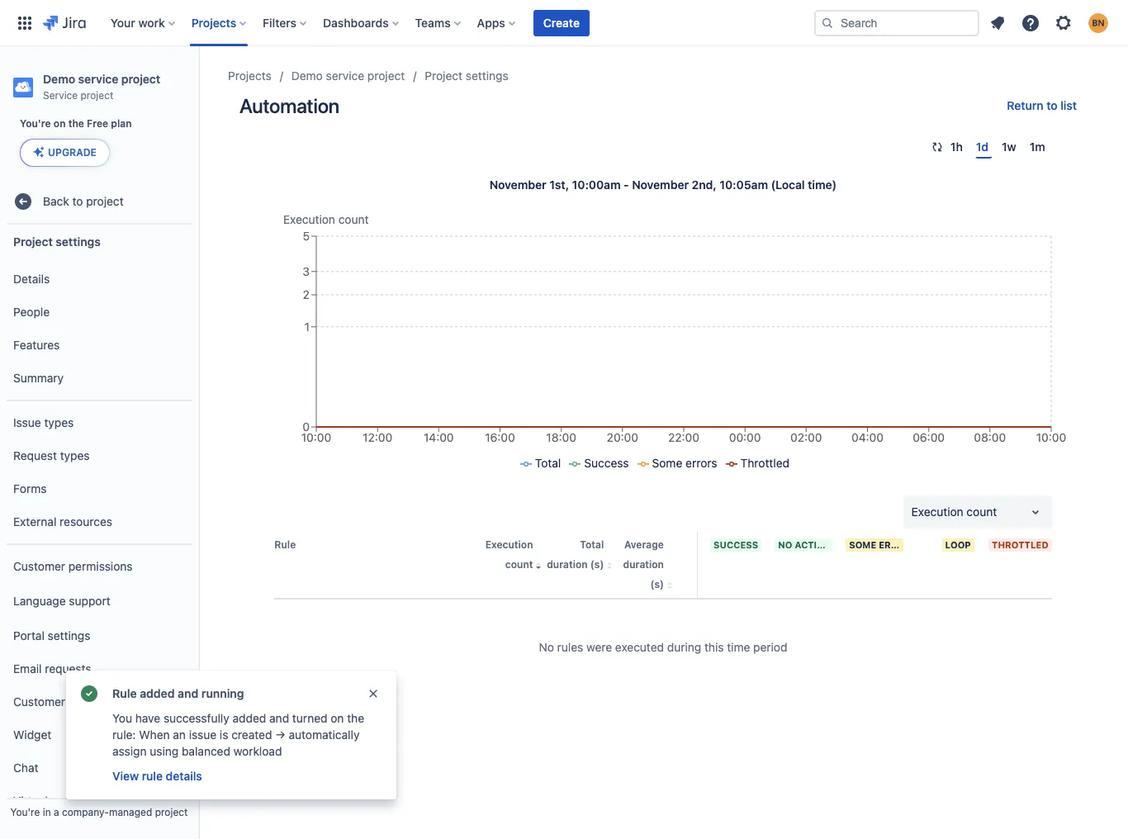 Task type: locate. For each thing, give the bounding box(es) containing it.
0 horizontal spatial project
[[13, 234, 53, 248]]

1 vertical spatial projects
[[228, 69, 272, 83]]

november 1st, 10:00am - november 2nd, 10:05am (local time)
[[490, 178, 837, 192]]

duration inside total duration (s)
[[547, 559, 588, 571]]

sidebar navigation image
[[180, 66, 216, 99]]

summary
[[13, 371, 64, 385]]

time)
[[808, 178, 837, 192]]

(s)
[[591, 559, 604, 571], [651, 578, 664, 591]]

2 november from the left
[[632, 178, 689, 192]]

view rule details button
[[111, 767, 204, 787]]

automation
[[240, 94, 340, 117]]

1 vertical spatial to
[[72, 194, 83, 208]]

service for demo service project service project
[[78, 72, 118, 86]]

1h
[[951, 140, 963, 154]]

balanced
[[182, 745, 231, 759]]

0 vertical spatial types
[[44, 415, 74, 429]]

0 horizontal spatial project settings
[[13, 234, 101, 248]]

1 horizontal spatial november
[[632, 178, 689, 192]]

actions
[[795, 540, 838, 550]]

resources
[[60, 514, 112, 529]]

an
[[173, 728, 186, 742]]

when
[[139, 728, 170, 742]]

jira image
[[43, 13, 86, 33], [43, 13, 86, 33]]

to for return
[[1047, 98, 1058, 112]]

project down dashboards dropdown button
[[368, 69, 405, 83]]

0 vertical spatial execution
[[283, 212, 335, 226]]

project
[[368, 69, 405, 83], [121, 72, 161, 86], [81, 89, 114, 102], [86, 194, 124, 208], [155, 806, 188, 819]]

1 horizontal spatial duration
[[623, 559, 664, 571]]

service inside demo service project service project
[[78, 72, 118, 86]]

types right issue
[[44, 415, 74, 429]]

0 horizontal spatial the
[[68, 117, 84, 130]]

rule
[[275, 539, 296, 551], [112, 687, 137, 701]]

2 group from the top
[[7, 400, 192, 544]]

external resources link
[[7, 506, 192, 539]]

added up have
[[140, 687, 175, 701]]

apps button
[[472, 10, 522, 36]]

errors
[[686, 456, 718, 470]]

3 group from the top
[[7, 544, 192, 840]]

1 horizontal spatial count
[[506, 559, 533, 571]]

projects right work
[[191, 15, 236, 29]]

view rule details
[[112, 769, 202, 783]]

you're left in
[[10, 806, 40, 819]]

work
[[138, 15, 165, 29]]

1 vertical spatial count
[[967, 505, 998, 519]]

widget link
[[7, 719, 192, 752]]

project settings link
[[425, 66, 509, 86]]

0 vertical spatial execution count
[[283, 212, 369, 226]]

1 vertical spatial on
[[331, 711, 344, 726]]

on down 'service'
[[54, 117, 66, 130]]

support
[[69, 594, 111, 608]]

november left 1st,
[[490, 178, 547, 192]]

requests
[[45, 662, 91, 676]]

0 horizontal spatial and
[[178, 687, 199, 701]]

0 horizontal spatial november
[[490, 178, 547, 192]]

email
[[13, 662, 42, 676]]

group
[[7, 258, 192, 400], [7, 400, 192, 544], [7, 544, 192, 840]]

0 horizontal spatial total
[[535, 456, 561, 470]]

(s) inside average duration (s)
[[651, 578, 664, 591]]

no
[[779, 540, 793, 550]]

banner
[[0, 0, 1129, 46]]

settings inside 'link'
[[466, 69, 509, 83]]

automatically
[[289, 728, 360, 742]]

project right 'back'
[[86, 194, 124, 208]]

loop
[[946, 540, 972, 550]]

settings up requests
[[48, 628, 90, 643]]

chat link
[[7, 752, 192, 785]]

1 horizontal spatial the
[[347, 711, 365, 726]]

(s) for total duration (s)
[[591, 559, 604, 571]]

settings down apps
[[466, 69, 509, 83]]

executed
[[616, 640, 664, 654]]

0 vertical spatial total
[[535, 456, 561, 470]]

demo up automation
[[292, 69, 323, 83]]

0 vertical spatial on
[[54, 117, 66, 130]]

total
[[535, 456, 561, 470], [580, 539, 604, 551]]

rules
[[557, 640, 584, 654]]

customer for customer permissions
[[13, 559, 65, 573]]

2 duration from the left
[[623, 559, 664, 571]]

count inside execution count
[[506, 559, 533, 571]]

1 november from the left
[[490, 178, 547, 192]]

1 vertical spatial types
[[60, 448, 90, 462]]

the
[[68, 117, 84, 130], [347, 711, 365, 726]]

language
[[13, 594, 66, 608]]

the left the free
[[68, 117, 84, 130]]

chat
[[13, 761, 38, 775]]

0 horizontal spatial count
[[339, 212, 369, 226]]

1 horizontal spatial demo
[[292, 69, 323, 83]]

1 customer from the top
[[13, 559, 65, 573]]

1 horizontal spatial on
[[331, 711, 344, 726]]

0 horizontal spatial demo
[[43, 72, 75, 86]]

demo up 'service'
[[43, 72, 75, 86]]

0 horizontal spatial to
[[72, 194, 83, 208]]

and
[[178, 687, 199, 701], [269, 711, 289, 726]]

duration for average
[[623, 559, 664, 571]]

1 vertical spatial project
[[13, 234, 53, 248]]

(s) down average
[[651, 578, 664, 591]]

project
[[425, 69, 463, 83], [13, 234, 53, 248]]

projects for projects popup button at the top
[[191, 15, 236, 29]]

types
[[44, 415, 74, 429], [60, 448, 90, 462]]

1 horizontal spatial added
[[233, 711, 266, 726]]

to inside button
[[1047, 98, 1058, 112]]

back to project link
[[7, 185, 192, 218]]

reload image
[[931, 140, 944, 154]]

projects for the projects link
[[228, 69, 272, 83]]

assign
[[112, 745, 147, 759]]

primary element
[[10, 0, 815, 46]]

0 vertical spatial customer
[[13, 559, 65, 573]]

1 vertical spatial rule
[[112, 687, 137, 701]]

summary link
[[7, 362, 192, 395]]

types right request
[[60, 448, 90, 462]]

settings down back to project
[[56, 234, 101, 248]]

execution count
[[283, 212, 369, 226], [912, 505, 998, 519], [486, 539, 533, 571]]

0 vertical spatial project
[[425, 69, 463, 83]]

demo inside demo service project service project
[[43, 72, 75, 86]]

1 horizontal spatial service
[[326, 69, 365, 83]]

None text field
[[912, 504, 915, 521]]

total inside total duration (s)
[[580, 539, 604, 551]]

total left success
[[535, 456, 561, 470]]

1d
[[977, 140, 989, 154]]

1 group from the top
[[7, 258, 192, 400]]

project down teams dropdown button
[[425, 69, 463, 83]]

1 horizontal spatial to
[[1047, 98, 1058, 112]]

demo for demo service project
[[292, 69, 323, 83]]

(s) left average duration (s)
[[591, 559, 604, 571]]

back to project
[[43, 194, 124, 208]]

virtual agent
[[13, 794, 81, 808]]

help image
[[1021, 13, 1041, 33]]

projects up automation
[[228, 69, 272, 83]]

2 vertical spatial count
[[506, 559, 533, 571]]

0 vertical spatial to
[[1047, 98, 1058, 112]]

on
[[54, 117, 66, 130], [331, 711, 344, 726]]

filters
[[263, 15, 297, 29]]

1 vertical spatial total
[[580, 539, 604, 551]]

you're for you're in a company-managed project
[[10, 806, 40, 819]]

total for total duration (s)
[[580, 539, 604, 551]]

2 horizontal spatial execution count
[[912, 505, 998, 519]]

your work button
[[106, 10, 182, 36]]

group containing issue types
[[7, 400, 192, 544]]

0 vertical spatial count
[[339, 212, 369, 226]]

duration down average
[[623, 559, 664, 571]]

projects inside popup button
[[191, 15, 236, 29]]

upgrade button
[[21, 140, 109, 166]]

0 vertical spatial you're
[[20, 117, 51, 130]]

1 vertical spatial execution count
[[912, 505, 998, 519]]

0 horizontal spatial (s)
[[591, 559, 604, 571]]

open image
[[1026, 502, 1046, 522]]

customer for customer notifications
[[13, 695, 65, 709]]

10:05am
[[720, 178, 768, 192]]

you're down 'service'
[[20, 117, 51, 130]]

(s) inside total duration (s)
[[591, 559, 604, 571]]

2 customer from the top
[[13, 695, 65, 709]]

the up the automatically
[[347, 711, 365, 726]]

demo service project
[[292, 69, 405, 83]]

0 horizontal spatial on
[[54, 117, 66, 130]]

0 vertical spatial (s)
[[591, 559, 604, 571]]

demo inside "link"
[[292, 69, 323, 83]]

average
[[625, 539, 664, 551]]

to left list at the top of page
[[1047, 98, 1058, 112]]

project settings down 'back'
[[13, 234, 101, 248]]

no actions
[[779, 540, 838, 550]]

1 duration from the left
[[547, 559, 588, 571]]

total left average
[[580, 539, 604, 551]]

project settings down apps
[[425, 69, 509, 83]]

1 vertical spatial (s)
[[651, 578, 664, 591]]

customer
[[13, 559, 65, 573], [13, 695, 65, 709]]

demo
[[292, 69, 323, 83], [43, 72, 75, 86]]

0 vertical spatial rule
[[275, 539, 296, 551]]

0 horizontal spatial service
[[78, 72, 118, 86]]

1 vertical spatial and
[[269, 711, 289, 726]]

0 vertical spatial and
[[178, 687, 199, 701]]

Search field
[[815, 10, 980, 36]]

project inside back to project link
[[86, 194, 124, 208]]

types for issue types
[[44, 415, 74, 429]]

1 horizontal spatial project
[[425, 69, 463, 83]]

teams
[[415, 15, 451, 29]]

settings for demo service project
[[466, 69, 509, 83]]

1 vertical spatial the
[[347, 711, 365, 726]]

2 horizontal spatial execution
[[912, 505, 964, 519]]

2 vertical spatial execution
[[486, 539, 533, 551]]

1 vertical spatial you're
[[10, 806, 40, 819]]

(local
[[771, 178, 805, 192]]

on up the automatically
[[331, 711, 344, 726]]

your work
[[111, 15, 165, 29]]

customer up language
[[13, 559, 65, 573]]

0 horizontal spatial duration
[[547, 559, 588, 571]]

project settings
[[425, 69, 509, 83], [13, 234, 101, 248]]

added up created
[[233, 711, 266, 726]]

2 horizontal spatial count
[[967, 505, 998, 519]]

virtual
[[13, 794, 48, 808]]

some
[[652, 456, 683, 470]]

to right 'back'
[[72, 194, 83, 208]]

issue types link
[[7, 407, 192, 440]]

portal
[[13, 628, 45, 643]]

turned
[[292, 711, 328, 726]]

0 vertical spatial projects
[[191, 15, 236, 29]]

1 horizontal spatial (s)
[[651, 578, 664, 591]]

0 horizontal spatial rule
[[112, 687, 137, 701]]

total for total
[[535, 456, 561, 470]]

november right the -
[[632, 178, 689, 192]]

service inside "link"
[[326, 69, 365, 83]]

managed
[[109, 806, 152, 819]]

2 vertical spatial settings
[[48, 628, 90, 643]]

service
[[326, 69, 365, 83], [78, 72, 118, 86]]

0 vertical spatial added
[[140, 687, 175, 701]]

1 horizontal spatial execution count
[[486, 539, 533, 571]]

1 vertical spatial added
[[233, 711, 266, 726]]

were
[[587, 640, 612, 654]]

project up 'details'
[[13, 234, 53, 248]]

service for demo service project
[[326, 69, 365, 83]]

project inside demo service project "link"
[[368, 69, 405, 83]]

customer up widget in the left of the page
[[13, 695, 65, 709]]

success image
[[79, 684, 99, 704]]

project up plan
[[121, 72, 161, 86]]

and up successfully
[[178, 687, 199, 701]]

1 horizontal spatial project settings
[[425, 69, 509, 83]]

1 horizontal spatial and
[[269, 711, 289, 726]]

project inside project settings 'link'
[[425, 69, 463, 83]]

1 horizontal spatial total
[[580, 539, 604, 551]]

0 vertical spatial settings
[[466, 69, 509, 83]]

projects button
[[187, 10, 253, 36]]

added inside "you have successfully added and turned on the rule: when an issue is created → automatically assign using balanced workload"
[[233, 711, 266, 726]]

and up "→" on the bottom of the page
[[269, 711, 289, 726]]

1 vertical spatial execution
[[912, 505, 964, 519]]

1 horizontal spatial rule
[[275, 539, 296, 551]]

1 vertical spatial customer
[[13, 695, 65, 709]]

service up the free
[[78, 72, 118, 86]]

features
[[13, 338, 60, 352]]

issue types
[[13, 415, 74, 429]]

details link
[[7, 263, 192, 296]]

duration left average duration (s)
[[547, 559, 588, 571]]

demo service project service project
[[43, 72, 161, 102]]

service down dashboards
[[326, 69, 365, 83]]

dashboards button
[[318, 10, 405, 36]]

1 vertical spatial project settings
[[13, 234, 101, 248]]

added
[[140, 687, 175, 701], [233, 711, 266, 726]]



Task type: vqa. For each thing, say whether or not it's contained in the screenshot.
log for Audit log
no



Task type: describe. For each thing, give the bounding box(es) containing it.
request types link
[[7, 440, 192, 473]]

the inside "you have successfully added and turned on the rule: when an issue is created → automatically assign using balanced workload"
[[347, 711, 365, 726]]

forms link
[[7, 473, 192, 506]]

project for back to project
[[86, 194, 124, 208]]

using
[[150, 745, 179, 759]]

→
[[275, 728, 286, 742]]

rule for rule
[[275, 539, 296, 551]]

plan
[[111, 117, 132, 130]]

notifications
[[68, 695, 134, 709]]

dismiss image
[[367, 687, 380, 701]]

this
[[705, 640, 724, 654]]

view
[[112, 769, 139, 783]]

you're for you're on the free plan
[[20, 117, 51, 130]]

project for demo service project service project
[[121, 72, 161, 86]]

service
[[43, 89, 78, 102]]

you have successfully added and turned on the rule: when an issue is created → automatically assign using balanced workload
[[112, 711, 365, 759]]

back
[[43, 194, 69, 208]]

demo service project link
[[292, 66, 405, 86]]

demo for demo service project service project
[[43, 72, 75, 86]]

success
[[714, 540, 759, 550]]

rule
[[142, 769, 163, 783]]

in
[[43, 806, 51, 819]]

2 vertical spatial execution count
[[486, 539, 533, 571]]

1m
[[1030, 140, 1046, 154]]

some errors
[[850, 540, 918, 550]]

have
[[135, 711, 160, 726]]

and inside "you have successfully added and turned on the rule: when an issue is created → automatically assign using balanced workload"
[[269, 711, 289, 726]]

rule:
[[112, 728, 136, 742]]

throttled
[[992, 540, 1049, 550]]

projects link
[[228, 66, 272, 86]]

1 vertical spatial settings
[[56, 234, 101, 248]]

return to list
[[1008, 98, 1078, 112]]

no rules were executed during this time period
[[539, 640, 788, 654]]

virtual agent link
[[7, 785, 192, 818]]

created
[[232, 728, 272, 742]]

appswitcher icon image
[[15, 13, 35, 33]]

0 horizontal spatial execution
[[283, 212, 335, 226]]

company-
[[62, 806, 109, 819]]

customer permissions link
[[7, 550, 192, 583]]

details
[[166, 769, 202, 783]]

your
[[111, 15, 135, 29]]

1 horizontal spatial execution
[[486, 539, 533, 551]]

language support
[[13, 594, 111, 608]]

duration for total
[[547, 559, 588, 571]]

throttled
[[741, 456, 790, 470]]

successfully
[[164, 711, 230, 726]]

features link
[[7, 329, 192, 362]]

10:00am
[[572, 178, 621, 192]]

customer permissions
[[13, 559, 133, 573]]

your profile and settings image
[[1089, 13, 1109, 33]]

types for request types
[[60, 448, 90, 462]]

filters button
[[258, 10, 313, 36]]

total duration (s)
[[547, 539, 604, 571]]

language support link
[[7, 583, 192, 620]]

search image
[[821, 16, 835, 29]]

you're in a company-managed project
[[10, 806, 188, 819]]

customer notifications link
[[7, 686, 192, 719]]

settings for language support
[[48, 628, 90, 643]]

rule for rule added and running
[[112, 687, 137, 701]]

email requests link
[[7, 653, 192, 686]]

0 horizontal spatial execution count
[[283, 212, 369, 226]]

dashboards
[[323, 15, 389, 29]]

project down details on the bottom
[[155, 806, 188, 819]]

running
[[201, 687, 244, 701]]

you
[[112, 711, 132, 726]]

0 horizontal spatial added
[[140, 687, 175, 701]]

request
[[13, 448, 57, 462]]

list
[[1061, 98, 1078, 112]]

project for demo service project
[[368, 69, 405, 83]]

agent
[[51, 794, 81, 808]]

average duration (s)
[[623, 539, 664, 591]]

group containing details
[[7, 258, 192, 400]]

is
[[220, 728, 228, 742]]

group containing customer permissions
[[7, 544, 192, 840]]

request types
[[13, 448, 90, 462]]

0 vertical spatial the
[[68, 117, 84, 130]]

period
[[754, 640, 788, 654]]

portal settings link
[[7, 620, 192, 653]]

widget
[[13, 728, 52, 742]]

return to list button
[[998, 93, 1087, 119]]

banner containing your work
[[0, 0, 1129, 46]]

forms
[[13, 481, 47, 495]]

some errors
[[652, 456, 718, 470]]

external resources
[[13, 514, 112, 529]]

a
[[54, 806, 59, 819]]

project up the free
[[81, 89, 114, 102]]

permissions
[[68, 559, 133, 573]]

on inside "you have successfully added and turned on the rule: when an issue is created → automatically assign using balanced workload"
[[331, 711, 344, 726]]

people
[[13, 305, 50, 319]]

upgrade
[[48, 146, 97, 159]]

apps
[[477, 15, 506, 29]]

issue
[[13, 415, 41, 429]]

0 vertical spatial project settings
[[425, 69, 509, 83]]

return
[[1008, 98, 1044, 112]]

portal settings
[[13, 628, 90, 643]]

1st,
[[550, 178, 569, 192]]

details
[[13, 272, 50, 286]]

to for back
[[72, 194, 83, 208]]

settings image
[[1054, 13, 1074, 33]]

time
[[727, 640, 751, 654]]

you're on the free plan
[[20, 117, 132, 130]]

no
[[539, 640, 554, 654]]

notifications image
[[988, 13, 1008, 33]]

(s) for average duration (s)
[[651, 578, 664, 591]]

workload
[[234, 745, 282, 759]]

people link
[[7, 296, 192, 329]]



